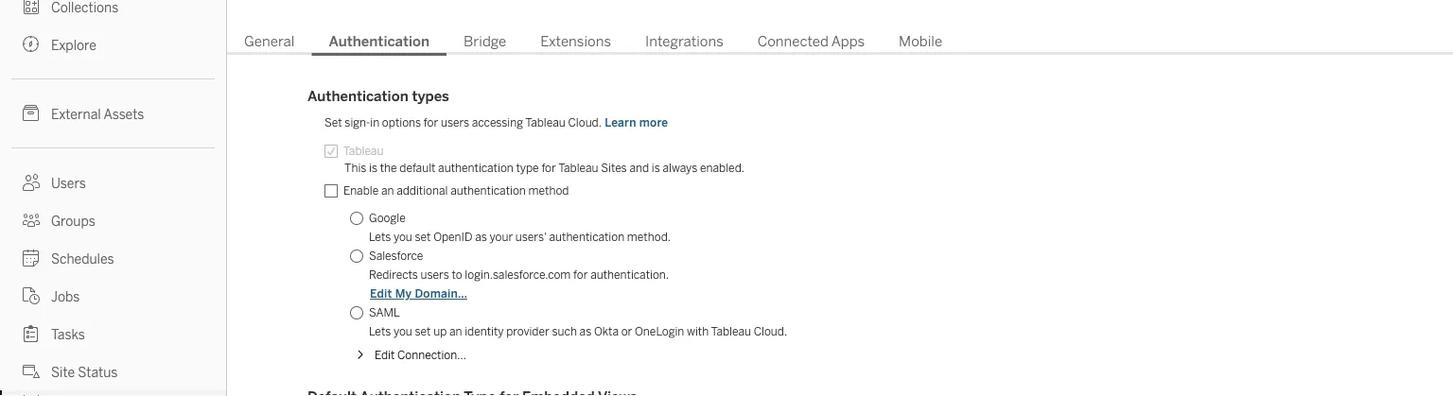 Task type: vqa. For each thing, say whether or not it's contained in the screenshot.
the of to the right
no



Task type: describe. For each thing, give the bounding box(es) containing it.
external
[[51, 106, 101, 122]]

tableau inside google lets you set openid as your users' authentication method. salesforce redirects users to login.salesforce.com for authentication. edit my domain… saml lets you set up an identity provider such as okta or onelogin with tableau cloud.
[[711, 325, 751, 339]]

method.
[[627, 230, 671, 244]]

set
[[325, 116, 342, 130]]

an inside google lets you set openid as your users' authentication method. salesforce redirects users to login.salesforce.com for authentication. edit my domain… saml lets you set up an identity provider such as okta or onelogin with tableau cloud.
[[449, 325, 462, 339]]

method
[[528, 184, 569, 198]]

1 vertical spatial authentication
[[450, 184, 526, 198]]

2 set from the top
[[415, 325, 431, 339]]

edit my domain… link
[[369, 286, 468, 302]]

edit inside dropdown button
[[375, 349, 395, 362]]

connection…
[[397, 349, 466, 362]]

option group containing google
[[344, 209, 788, 342]]

edit inside google lets you set openid as your users' authentication method. salesforce redirects users to login.salesforce.com for authentication. edit my domain… saml lets you set up an identity provider such as okta or onelogin with tableau cloud.
[[370, 287, 392, 301]]

1 lets from the top
[[369, 230, 391, 244]]

openid
[[433, 230, 473, 244]]

users
[[51, 175, 86, 191]]

site status link
[[0, 353, 226, 391]]

by text only_f5he34f image for explore
[[23, 36, 40, 53]]

1 by text only_f5he34f image from the top
[[23, 0, 40, 15]]

schedules
[[51, 251, 114, 267]]

and
[[630, 161, 649, 175]]

tableau right accessing
[[525, 116, 565, 130]]

0 vertical spatial authentication
[[438, 161, 514, 175]]

2 you from the top
[[394, 325, 412, 339]]

0 vertical spatial cloud.
[[568, 116, 601, 130]]

the
[[380, 161, 397, 175]]

in
[[370, 116, 380, 130]]

authentication types
[[307, 88, 449, 105]]

cloud. inside google lets you set openid as your users' authentication method. salesforce redirects users to login.salesforce.com for authentication. edit my domain… saml lets you set up an identity provider such as okta or onelogin with tableau cloud.
[[754, 325, 787, 339]]

by text only_f5he34f image for site status
[[23, 363, 40, 380]]

tableau this is the default authentication type for tableau sites and is always enabled. enable an additional authentication method
[[343, 144, 745, 198]]

users'
[[515, 230, 547, 244]]

0 horizontal spatial as
[[475, 230, 487, 244]]

1 horizontal spatial as
[[580, 325, 592, 339]]

authentication for authentication types
[[307, 88, 408, 105]]

connected apps
[[758, 33, 865, 50]]

groups
[[51, 213, 95, 229]]

types
[[412, 88, 449, 105]]

enable
[[343, 184, 379, 198]]

by text only_f5he34f image for external assets
[[23, 105, 40, 122]]

tasks link
[[0, 315, 226, 353]]

by text only_f5he34f image for users
[[23, 174, 40, 191]]

my
[[395, 287, 412, 301]]

provider
[[506, 325, 549, 339]]

default
[[400, 161, 436, 175]]

2 lets from the top
[[369, 325, 391, 339]]

connected
[[758, 33, 829, 50]]

additional
[[397, 184, 448, 198]]

authentication inside google lets you set openid as your users' authentication method. salesforce redirects users to login.salesforce.com for authentication. edit my domain… saml lets you set up an identity provider such as okta or onelogin with tableau cloud.
[[549, 230, 625, 244]]

site
[[51, 365, 75, 380]]

external assets link
[[0, 95, 226, 132]]

2 is from the left
[[652, 161, 660, 175]]

0 vertical spatial users
[[441, 116, 469, 130]]

site status
[[51, 365, 118, 380]]

integrations
[[645, 33, 724, 50]]

your
[[490, 230, 513, 244]]



Task type: locate. For each thing, give the bounding box(es) containing it.
for down types on the left top of page
[[424, 116, 438, 130]]

schedules link
[[0, 239, 226, 277]]

edit down saml
[[375, 349, 395, 362]]

sites
[[601, 161, 627, 175]]

0 vertical spatial you
[[394, 230, 412, 244]]

1 vertical spatial edit
[[375, 349, 395, 362]]

1 vertical spatial for
[[542, 161, 556, 175]]

as left okta
[[580, 325, 592, 339]]

general
[[244, 33, 295, 50]]

accessing
[[472, 116, 523, 130]]

by text only_f5he34f image up explore link
[[23, 0, 40, 15]]

by text only_f5he34f image left groups
[[23, 212, 40, 229]]

external assets
[[51, 106, 144, 122]]

you up the edit connection… dropdown button
[[394, 325, 412, 339]]

bridge
[[464, 33, 506, 50]]

onelogin
[[635, 325, 684, 339]]

by text only_f5he34f image left explore
[[23, 36, 40, 53]]

edit up saml
[[370, 287, 392, 301]]

by text only_f5he34f image
[[23, 0, 40, 15], [23, 212, 40, 229], [23, 250, 40, 267], [23, 325, 40, 342], [23, 363, 40, 380]]

mobile
[[899, 33, 942, 50]]

authentication up authentication types on the left top
[[329, 33, 430, 50]]

0 horizontal spatial cloud.
[[568, 116, 601, 130]]

users link
[[0, 164, 226, 202]]

2 vertical spatial for
[[573, 268, 588, 282]]

or
[[621, 325, 632, 339]]

edit
[[370, 287, 392, 301], [375, 349, 395, 362]]

an right up
[[449, 325, 462, 339]]

1 vertical spatial as
[[580, 325, 592, 339]]

jobs link
[[0, 277, 226, 315]]

authentication down type
[[450, 184, 526, 198]]

with
[[687, 325, 709, 339]]

3 by text only_f5he34f image from the top
[[23, 250, 40, 267]]

lets down saml
[[369, 325, 391, 339]]

0 horizontal spatial for
[[424, 116, 438, 130]]

3 by text only_f5he34f image from the top
[[23, 174, 40, 191]]

by text only_f5he34f image left schedules
[[23, 250, 40, 267]]

edit connection…
[[375, 349, 466, 362]]

authentication for authentication
[[329, 33, 430, 50]]

you up salesforce
[[394, 230, 412, 244]]

1 is from the left
[[369, 161, 377, 175]]

for left authentication.
[[573, 268, 588, 282]]

authentication inside the sub-spaces tab list
[[329, 33, 430, 50]]

1 vertical spatial authentication
[[307, 88, 408, 105]]

0 vertical spatial as
[[475, 230, 487, 244]]

is left the
[[369, 161, 377, 175]]

status
[[78, 365, 118, 380]]

redirects
[[369, 268, 418, 282]]

authentication down set sign-in options for users accessing tableau cloud. learn more
[[438, 161, 514, 175]]

by text only_f5he34f image for tasks
[[23, 325, 40, 342]]

tasks
[[51, 327, 85, 342]]

users up the domain…
[[421, 268, 449, 282]]

by text only_f5he34f image inside jobs link
[[23, 288, 40, 305]]

domain…
[[415, 287, 467, 301]]

this
[[344, 161, 366, 175]]

type
[[516, 161, 539, 175]]

4 by text only_f5he34f image from the top
[[23, 325, 40, 342]]

1 vertical spatial set
[[415, 325, 431, 339]]

sign-
[[345, 116, 370, 130]]

google lets you set openid as your users' authentication method. salesforce redirects users to login.salesforce.com for authentication. edit my domain… saml lets you set up an identity provider such as okta or onelogin with tableau cloud.
[[369, 211, 787, 339]]

0 vertical spatial authentication
[[329, 33, 430, 50]]

0 vertical spatial an
[[381, 184, 394, 198]]

by text only_f5he34f image for jobs
[[23, 288, 40, 305]]

always
[[663, 161, 698, 175]]

enabled.
[[700, 161, 745, 175]]

by text only_f5he34f image inside explore link
[[23, 36, 40, 53]]

4 by text only_f5he34f image from the top
[[23, 288, 40, 305]]

an
[[381, 184, 394, 198], [449, 325, 462, 339]]

by text only_f5he34f image left "jobs"
[[23, 288, 40, 305]]

0 vertical spatial set
[[415, 230, 431, 244]]

for inside google lets you set openid as your users' authentication method. salesforce redirects users to login.salesforce.com for authentication. edit my domain… saml lets you set up an identity provider such as okta or onelogin with tableau cloud.
[[573, 268, 588, 282]]

by text only_f5he34f image inside tasks link
[[23, 325, 40, 342]]

is right and
[[652, 161, 660, 175]]

0 vertical spatial edit
[[370, 287, 392, 301]]

1 vertical spatial you
[[394, 325, 412, 339]]

1 horizontal spatial is
[[652, 161, 660, 175]]

by text only_f5he34f image for schedules
[[23, 250, 40, 267]]

tableau left sites
[[558, 161, 598, 175]]

authentication up sign- on the top left of the page
[[307, 88, 408, 105]]

option group
[[344, 209, 788, 342]]

set left up
[[415, 325, 431, 339]]

explore link
[[0, 26, 226, 63]]

2 by text only_f5he34f image from the top
[[23, 212, 40, 229]]

by text only_f5he34f image left site
[[23, 363, 40, 380]]

authentication
[[438, 161, 514, 175], [450, 184, 526, 198], [549, 230, 625, 244]]

saml
[[369, 306, 400, 320]]

0 vertical spatial for
[[424, 116, 438, 130]]

as left your
[[475, 230, 487, 244]]

tableau up this at left top
[[343, 144, 384, 158]]

2 by text only_f5he34f image from the top
[[23, 105, 40, 122]]

cloud. right the with
[[754, 325, 787, 339]]

1 vertical spatial cloud.
[[754, 325, 787, 339]]

1 vertical spatial users
[[421, 268, 449, 282]]

1 vertical spatial lets
[[369, 325, 391, 339]]

identity
[[465, 325, 504, 339]]

an inside tableau this is the default authentication type for tableau sites and is always enabled. enable an additional authentication method
[[381, 184, 394, 198]]

tableau right the with
[[711, 325, 751, 339]]

by text only_f5he34f image inside site status 'link'
[[23, 363, 40, 380]]

to
[[452, 268, 462, 282]]

by text only_f5he34f image inside the groups link
[[23, 212, 40, 229]]

users inside google lets you set openid as your users' authentication method. salesforce redirects users to login.salesforce.com for authentication. edit my domain… saml lets you set up an identity provider such as okta or onelogin with tableau cloud.
[[421, 268, 449, 282]]

1 you from the top
[[394, 230, 412, 244]]

more
[[639, 116, 668, 130]]

cloud.
[[568, 116, 601, 130], [754, 325, 787, 339]]

5 by text only_f5he34f image from the top
[[23, 363, 40, 380]]

1 horizontal spatial cloud.
[[754, 325, 787, 339]]

login.salesforce.com
[[465, 268, 571, 282]]

for right type
[[542, 161, 556, 175]]

by text only_f5he34f image inside users link
[[23, 174, 40, 191]]

by text only_f5he34f image left external
[[23, 105, 40, 122]]

groups link
[[0, 202, 226, 239]]

1 set from the top
[[415, 230, 431, 244]]

up
[[433, 325, 447, 339]]

is
[[369, 161, 377, 175], [652, 161, 660, 175]]

users down types on the left top of page
[[441, 116, 469, 130]]

set sign-in options for users accessing tableau cloud. learn more
[[325, 116, 668, 130]]

edit connection… button
[[350, 344, 470, 367]]

sub-spaces tab list
[[227, 31, 1453, 56]]

set
[[415, 230, 431, 244], [415, 325, 431, 339]]

2 vertical spatial authentication
[[549, 230, 625, 244]]

apps
[[831, 33, 865, 50]]

you
[[394, 230, 412, 244], [394, 325, 412, 339]]

as
[[475, 230, 487, 244], [580, 325, 592, 339]]

for inside tableau this is the default authentication type for tableau sites and is always enabled. enable an additional authentication method
[[542, 161, 556, 175]]

cloud. left learn
[[568, 116, 601, 130]]

extensions
[[540, 33, 611, 50]]

tableau
[[525, 116, 565, 130], [343, 144, 384, 158], [558, 161, 598, 175], [711, 325, 751, 339]]

jobs
[[51, 289, 80, 305]]

explore
[[51, 37, 96, 53]]

0 horizontal spatial an
[[381, 184, 394, 198]]

authentication
[[329, 33, 430, 50], [307, 88, 408, 105]]

lets
[[369, 230, 391, 244], [369, 325, 391, 339]]

by text only_f5he34f image for groups
[[23, 212, 40, 229]]

lets down the google
[[369, 230, 391, 244]]

by text only_f5he34f image inside external assets link
[[23, 105, 40, 122]]

by text only_f5he34f image left the tasks
[[23, 325, 40, 342]]

authentication.
[[590, 268, 669, 282]]

by text only_f5he34f image left users
[[23, 174, 40, 191]]

google
[[369, 211, 406, 225]]

1 by text only_f5he34f image from the top
[[23, 36, 40, 53]]

such
[[552, 325, 577, 339]]

by text only_f5he34f image inside schedules link
[[23, 250, 40, 267]]

0 horizontal spatial is
[[369, 161, 377, 175]]

learn
[[605, 116, 636, 130]]

1 horizontal spatial for
[[542, 161, 556, 175]]

0 vertical spatial lets
[[369, 230, 391, 244]]

salesforce
[[369, 249, 423, 263]]

okta
[[594, 325, 619, 339]]

assets
[[104, 106, 144, 122]]

options
[[382, 116, 421, 130]]

navigation containing general
[[227, 27, 1453, 56]]

navigation
[[227, 27, 1453, 56]]

learn more link
[[604, 115, 669, 131]]

users
[[441, 116, 469, 130], [421, 268, 449, 282]]

1 horizontal spatial an
[[449, 325, 462, 339]]

2 horizontal spatial for
[[573, 268, 588, 282]]

by text only_f5he34f image
[[23, 36, 40, 53], [23, 105, 40, 122], [23, 174, 40, 191], [23, 288, 40, 305]]

an down the
[[381, 184, 394, 198]]

1 vertical spatial an
[[449, 325, 462, 339]]

set left openid
[[415, 230, 431, 244]]

for
[[424, 116, 438, 130], [542, 161, 556, 175], [573, 268, 588, 282]]

authentication right the users'
[[549, 230, 625, 244]]



